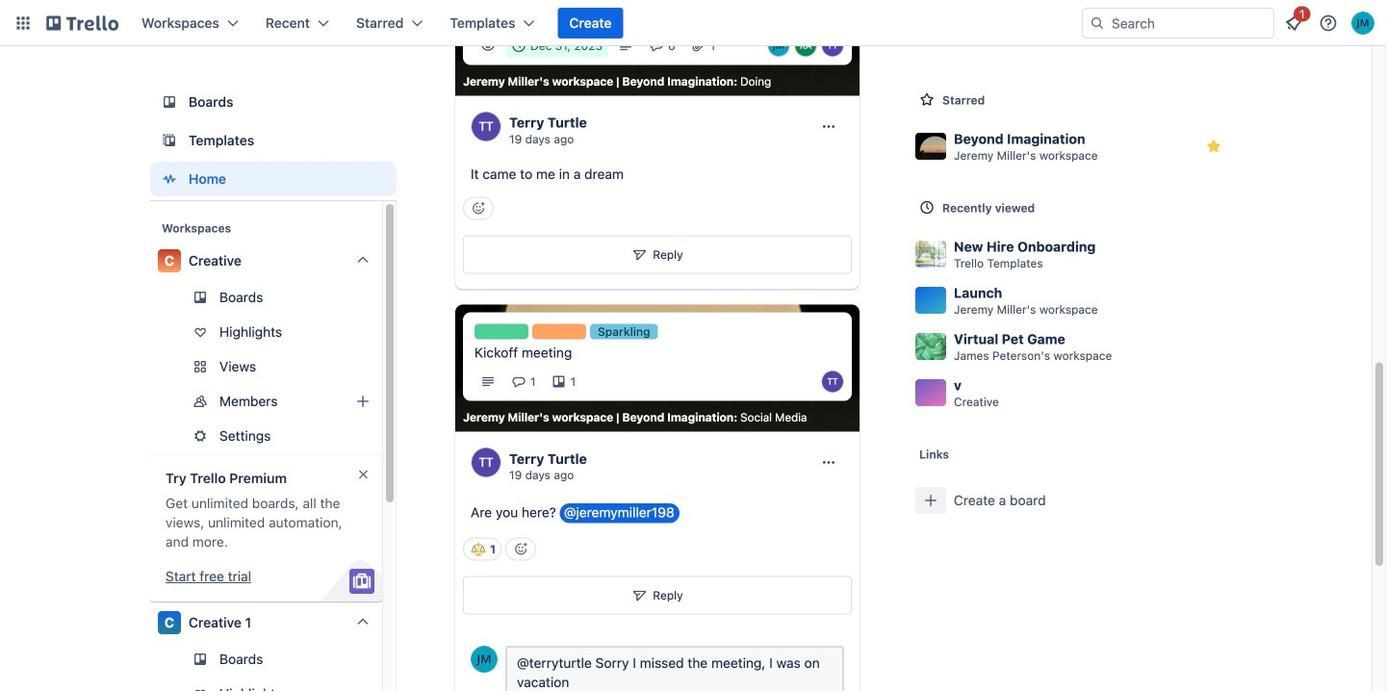 Task type: vqa. For each thing, say whether or not it's contained in the screenshot.
Share for rightmost Share button
no



Task type: describe. For each thing, give the bounding box(es) containing it.
color: green, title: none image
[[475, 324, 529, 339]]

1 notification image
[[1282, 12, 1305, 35]]

color: orange, title: none image
[[532, 324, 586, 339]]

3 forward image from the top
[[378, 425, 401, 448]]

back to home image
[[46, 8, 118, 39]]

search image
[[1090, 15, 1105, 31]]

template board image
[[158, 129, 181, 152]]

home image
[[158, 168, 181, 191]]

click to unstar beyond imagination. it will be removed from your starred list. image
[[1204, 137, 1224, 156]]

open information menu image
[[1319, 13, 1338, 33]]

board image
[[158, 90, 181, 114]]

Search field
[[1082, 8, 1275, 39]]



Task type: locate. For each thing, give the bounding box(es) containing it.
color: sky, title: "sparkling" element
[[590, 324, 658, 339]]

add image
[[351, 390, 375, 413]]

0 vertical spatial forward image
[[378, 355, 401, 378]]

2 vertical spatial forward image
[[378, 425, 401, 448]]

forward image
[[378, 355, 401, 378], [378, 390, 401, 413], [378, 425, 401, 448]]

0 horizontal spatial add reaction image
[[463, 197, 494, 220]]

1 forward image from the top
[[378, 355, 401, 378]]

0 vertical spatial add reaction image
[[463, 197, 494, 220]]

2 forward image from the top
[[378, 390, 401, 413]]

1 vertical spatial add reaction image
[[506, 538, 536, 561]]

add reaction image
[[463, 197, 494, 220], [506, 538, 536, 561]]

1 horizontal spatial add reaction image
[[506, 538, 536, 561]]

None text field
[[505, 646, 844, 691]]

primary element
[[0, 0, 1386, 46]]

jeremy miller (jeremymiller198) image
[[1352, 12, 1375, 35]]

1 vertical spatial forward image
[[378, 390, 401, 413]]



